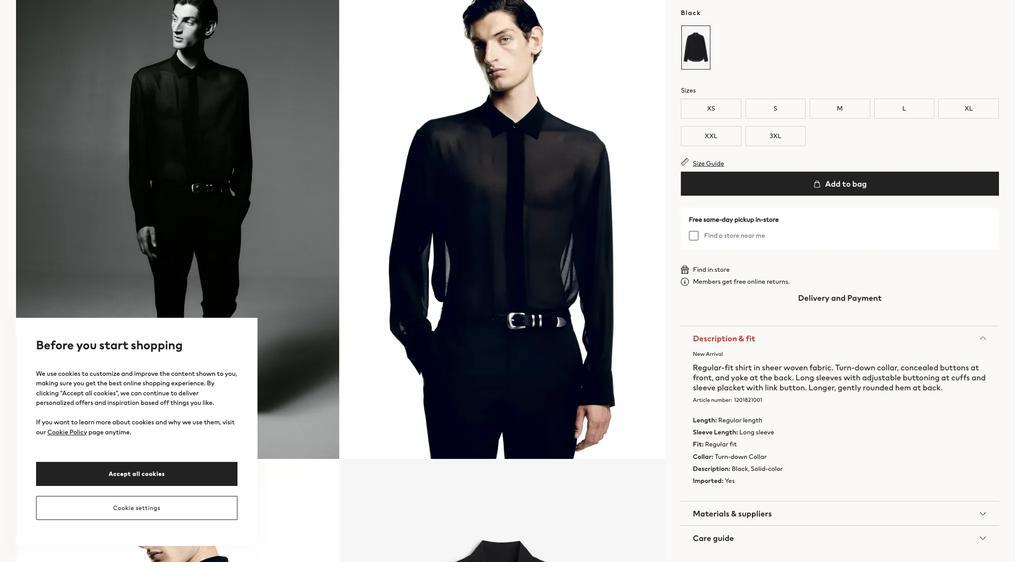 Task type: describe. For each thing, give the bounding box(es) containing it.
cookie settings
[[113, 504, 160, 512]]

page
[[88, 428, 104, 437]]

start
[[99, 336, 128, 354]]

if
[[36, 418, 40, 427]]

m
[[837, 104, 843, 113]]

"accept
[[60, 389, 84, 398]]

store for find a store near me
[[724, 231, 739, 240]]

we
[[36, 369, 45, 379]]

accept all cookies button
[[36, 462, 237, 486]]

black,
[[732, 464, 750, 474]]

0 vertical spatial get
[[722, 277, 732, 287]]

description
[[693, 333, 737, 345]]

experience.
[[171, 379, 206, 388]]

sleeve inside length: regular length sleeve length: long sleeve fit: regular fit collar: turn-down collar description: black, solid-color imported: yes
[[756, 428, 774, 437]]

to left the customize
[[82, 369, 88, 379]]

& for materials
[[731, 508, 737, 520]]

sizes
[[681, 86, 696, 95]]

more
[[96, 418, 111, 427]]

find for find a store near me
[[704, 231, 718, 240]]

regular-
[[693, 362, 725, 374]]

at left the cuffs
[[941, 372, 950, 384]]

store for find in store
[[714, 265, 730, 275]]

cookies inside if you want to learn more about cookies and why we use them, visit our
[[132, 418, 154, 427]]

description & fit
[[693, 333, 755, 345]]

accept
[[109, 470, 131, 478]]

visit
[[222, 418, 235, 427]]

front,
[[693, 372, 714, 384]]

to inside if you want to learn more about cookies and why we use them, visit our
[[71, 418, 78, 427]]

xl
[[965, 104, 973, 113]]

accept all cookies
[[109, 470, 165, 478]]

shown
[[196, 369, 216, 379]]

black
[[681, 8, 701, 18]]

we inside if you want to learn more about cookies and why we use them, visit our
[[182, 418, 191, 427]]

you left start
[[76, 336, 97, 354]]

regular fit sheer shirt - black - men | h&m us image
[[16, 0, 339, 460]]

care guide button
[[681, 527, 999, 551]]

arrival
[[706, 350, 723, 358]]

day
[[722, 215, 733, 224]]

turn- inside new arrival regular-fit shirt in sheer woven fabric. turn-down collar, concealed buttons at front, and yoke at the back. long sleeves with adjustable buttoning at cuffs and sleeve placket with link button. longer, gently rounded hem at back. article number: 1201821001
[[835, 362, 855, 374]]

down inside length: regular length sleeve length: long sleeve fit: regular fit collar: turn-down collar description: black, solid-color imported: yes
[[731, 452, 747, 462]]

delivery and payment button
[[681, 286, 999, 310]]

fit inside new arrival regular-fit shirt in sheer woven fabric. turn-down collar, concealed buttons at front, and yoke at the back. long sleeves with adjustable buttoning at cuffs and sleeve placket with link button. longer, gently rounded hem at back. article number: 1201821001
[[725, 362, 734, 374]]

xs
[[707, 104, 715, 113]]

care guide
[[693, 533, 734, 545]]

placket
[[717, 382, 745, 394]]

collar:
[[693, 452, 713, 462]]

regular fit sheer shirt - black - men | h&m us 4 image
[[341, 460, 665, 563]]

find a store near me
[[704, 231, 765, 240]]

cookies for use
[[58, 369, 80, 379]]

shirt
[[735, 362, 752, 374]]

woven
[[784, 362, 808, 374]]

long inside new arrival regular-fit shirt in sheer woven fabric. turn-down collar, concealed buttons at front, and yoke at the back. long sleeves with adjustable buttoning at cuffs and sleeve placket with link button. longer, gently rounded hem at back. article number: 1201821001
[[796, 372, 814, 384]]

regular fit sheer shirt - black - men | h&m us 3 image
[[16, 460, 339, 563]]

and right the cuffs
[[972, 372, 986, 384]]

we use cookies to customize and improve the content shown to you, making sure you get the best online shopping experience. by clicking "accept all cookies", we can continue to deliver personalized offers and inspiration based off things you like.
[[36, 369, 237, 408]]

find for find in store
[[693, 265, 706, 275]]

guide
[[713, 533, 734, 545]]

materials & suppliers
[[693, 508, 772, 520]]

shopping inside we use cookies to customize and improve the content shown to you, making sure you get the best online shopping experience. by clicking "accept all cookies", we can continue to deliver personalized offers and inspiration based off things you like.
[[143, 379, 170, 388]]

to left you,
[[217, 369, 223, 379]]

and inside button
[[831, 292, 846, 304]]

inspiration
[[107, 398, 139, 408]]

size guide
[[693, 159, 724, 168]]

0 vertical spatial store
[[763, 215, 779, 224]]

article
[[693, 396, 710, 404]]

length: regular length sleeve length: long sleeve fit: regular fit collar: turn-down collar description: black, solid-color imported: yes
[[693, 416, 783, 486]]

me
[[756, 231, 765, 240]]

number:
[[711, 396, 732, 404]]

by
[[207, 379, 214, 388]]

them,
[[204, 418, 221, 427]]

sleeve
[[693, 428, 713, 437]]

you inside if you want to learn more about cookies and why we use them, visit our
[[42, 418, 53, 427]]

delivery
[[798, 292, 830, 304]]

cookie for cookie policy page anytime.
[[47, 428, 68, 437]]

length
[[743, 416, 762, 425]]

offers
[[75, 398, 93, 408]]

cookie for cookie settings
[[113, 504, 134, 512]]

fit inside dropdown button
[[746, 333, 755, 345]]

continue
[[143, 389, 169, 398]]

in-
[[755, 215, 763, 224]]

0 horizontal spatial with
[[746, 382, 763, 394]]

solid-
[[751, 464, 768, 474]]

1 vertical spatial regular
[[705, 440, 728, 450]]

free
[[689, 215, 702, 224]]

the inside new arrival regular-fit shirt in sheer woven fabric. turn-down collar, concealed buttons at front, and yoke at the back. long sleeves with adjustable buttoning at cuffs and sleeve placket with link button. longer, gently rounded hem at back. article number: 1201821001
[[760, 372, 772, 384]]

if you want to learn more about cookies and why we use them, visit our
[[36, 418, 235, 437]]

color
[[768, 464, 783, 474]]

guide
[[706, 159, 724, 168]]

0 horizontal spatial the
[[97, 379, 107, 388]]

off
[[160, 398, 169, 408]]

we inside we use cookies to customize and improve the content shown to you, making sure you get the best online shopping experience. by clicking "accept all cookies", we can continue to deliver personalized offers and inspiration based off things you like.
[[120, 389, 129, 398]]

things
[[170, 398, 189, 408]]

pickup
[[734, 215, 754, 224]]

cookie settings button
[[36, 497, 237, 521]]

at right yoke in the right of the page
[[750, 372, 758, 384]]

personalized
[[36, 398, 74, 408]]

fabric.
[[810, 362, 833, 374]]

l
[[902, 104, 906, 113]]

at right hem
[[913, 382, 921, 394]]

to inside button
[[842, 178, 851, 190]]

cookie policy page anytime.
[[47, 428, 131, 437]]

based
[[141, 398, 159, 408]]

and up best
[[121, 369, 133, 379]]

anytime.
[[105, 428, 131, 437]]

1201821001
[[734, 396, 762, 404]]



Task type: vqa. For each thing, say whether or not it's contained in the screenshot.
fiber to the left
no



Task type: locate. For each thing, give the bounding box(es) containing it.
regular down "number:"
[[718, 416, 742, 425]]

imported:
[[693, 477, 724, 486]]

2 vertical spatial store
[[714, 265, 730, 275]]

0 horizontal spatial long
[[739, 428, 754, 437]]

collar,
[[877, 362, 899, 374]]

1 horizontal spatial with
[[844, 372, 861, 384]]

get
[[722, 277, 732, 287], [86, 379, 96, 388]]

new
[[693, 350, 705, 358]]

in inside new arrival regular-fit shirt in sheer woven fabric. turn-down collar, concealed buttons at front, and yoke at the back. long sleeves with adjustable buttoning at cuffs and sleeve placket with link button. longer, gently rounded hem at back. article number: 1201821001
[[754, 362, 760, 374]]

1 horizontal spatial &
[[739, 333, 744, 345]]

1 vertical spatial we
[[182, 418, 191, 427]]

0 vertical spatial turn-
[[835, 362, 855, 374]]

0 vertical spatial find
[[704, 231, 718, 240]]

and left yoke in the right of the page
[[715, 372, 729, 384]]

1 horizontal spatial use
[[193, 418, 203, 427]]

1 vertical spatial &
[[731, 508, 737, 520]]

sheer
[[762, 362, 782, 374]]

collar
[[749, 452, 767, 462]]

0 vertical spatial online
[[747, 277, 765, 287]]

0 horizontal spatial cookie
[[47, 428, 68, 437]]

find in store
[[693, 265, 730, 275]]

1 vertical spatial shopping
[[143, 379, 170, 388]]

sleeve up article
[[693, 382, 716, 394]]

1 horizontal spatial back.
[[923, 382, 943, 394]]

down left collar,
[[855, 362, 875, 374]]

cookie down want
[[47, 428, 68, 437]]

0 vertical spatial long
[[796, 372, 814, 384]]

we up the inspiration
[[120, 389, 129, 398]]

before you start shopping
[[36, 336, 183, 354]]

online inside we use cookies to customize and improve the content shown to you, making sure you get the best online shopping experience. by clicking "accept all cookies", we can continue to deliver personalized offers and inspiration based off things you like.
[[123, 379, 141, 388]]

0 vertical spatial all
[[85, 389, 92, 398]]

add
[[825, 178, 841, 190]]

1 horizontal spatial online
[[747, 277, 765, 287]]

new arrival regular-fit shirt in sheer woven fabric. turn-down collar, concealed buttons at front, and yoke at the back. long sleeves with adjustable buttoning at cuffs and sleeve placket with link button. longer, gently rounded hem at back. article number: 1201821001
[[693, 350, 986, 404]]

1 vertical spatial use
[[193, 418, 203, 427]]

materials & suppliers button
[[681, 502, 999, 526]]

near
[[741, 231, 755, 240]]

and down cookies",
[[95, 398, 106, 408]]

1 horizontal spatial get
[[722, 277, 732, 287]]

cookie
[[47, 428, 68, 437], [113, 504, 134, 512]]

buttoning
[[903, 372, 940, 384]]

1 horizontal spatial cookie
[[113, 504, 134, 512]]

back.
[[774, 372, 794, 384], [923, 382, 943, 394]]

1 horizontal spatial the
[[160, 369, 170, 379]]

our
[[36, 428, 46, 437]]

0 horizontal spatial down
[[731, 452, 747, 462]]

button.
[[779, 382, 807, 394]]

to up policy at the bottom left
[[71, 418, 78, 427]]

cookies for all
[[142, 470, 165, 478]]

& inside description & fit dropdown button
[[739, 333, 744, 345]]

0 vertical spatial shopping
[[131, 336, 183, 354]]

cookie left settings
[[113, 504, 134, 512]]

same-
[[703, 215, 722, 224]]

buttons
[[940, 362, 969, 374]]

1 vertical spatial store
[[724, 231, 739, 240]]

all
[[85, 389, 92, 398], [132, 470, 140, 478]]

0 horizontal spatial all
[[85, 389, 92, 398]]

0 vertical spatial sleeve
[[693, 382, 716, 394]]

gently
[[838, 382, 861, 394]]

all inside we use cookies to customize and improve the content shown to you, making sure you get the best online shopping experience. by clicking "accept all cookies", we can continue to deliver personalized offers and inspiration based off things you like.
[[85, 389, 92, 398]]

cookie inside button
[[113, 504, 134, 512]]

rounded
[[863, 382, 894, 394]]

long down length
[[739, 428, 754, 437]]

sleeve inside new arrival regular-fit shirt in sheer woven fabric. turn-down collar, concealed buttons at front, and yoke at the back. long sleeves with adjustable buttoning at cuffs and sleeve placket with link button. longer, gently rounded hem at back. article number: 1201821001
[[693, 382, 716, 394]]

find in store button
[[681, 265, 730, 275]]

improve
[[134, 369, 158, 379]]

long
[[796, 372, 814, 384], [739, 428, 754, 437]]

shopping up improve
[[131, 336, 183, 354]]

&
[[739, 333, 744, 345], [731, 508, 737, 520]]

0 vertical spatial cookies
[[58, 369, 80, 379]]

in right shirt
[[754, 362, 760, 374]]

back. left fabric.
[[774, 372, 794, 384]]

fit inside length: regular length sleeve length: long sleeve fit: regular fit collar: turn-down collar description: black, solid-color imported: yes
[[730, 440, 737, 450]]

size guide button
[[681, 158, 724, 168]]

1 vertical spatial all
[[132, 470, 140, 478]]

the down the customize
[[97, 379, 107, 388]]

to left bag
[[842, 178, 851, 190]]

1 horizontal spatial long
[[796, 372, 814, 384]]

about
[[112, 418, 130, 427]]

store right a on the top of the page
[[724, 231, 739, 240]]

get left free
[[722, 277, 732, 287]]

and inside if you want to learn more about cookies and why we use them, visit our
[[155, 418, 167, 427]]

returns.
[[767, 277, 790, 287]]

to
[[842, 178, 851, 190], [82, 369, 88, 379], [217, 369, 223, 379], [171, 389, 177, 398], [71, 418, 78, 427]]

store up the me
[[763, 215, 779, 224]]

all right accept
[[132, 470, 140, 478]]

turn- up description:
[[715, 452, 731, 462]]

cookies up sure
[[58, 369, 80, 379]]

and left why on the bottom of page
[[155, 418, 167, 427]]

0 vertical spatial fit
[[746, 333, 755, 345]]

2 vertical spatial fit
[[730, 440, 737, 450]]

use left 'them,'
[[193, 418, 203, 427]]

use inside if you want to learn more about cookies and why we use them, visit our
[[193, 418, 203, 427]]

regular fit sheer shirt - black - men | h&m us 2 image
[[341, 0, 665, 460]]

shopping
[[131, 336, 183, 354], [143, 379, 170, 388]]

down up black,
[[731, 452, 747, 462]]

yes
[[725, 477, 735, 486]]

you
[[76, 336, 97, 354], [73, 379, 84, 388], [190, 398, 201, 408], [42, 418, 53, 427]]

regular up collar:
[[705, 440, 728, 450]]

& inside materials & suppliers dropdown button
[[731, 508, 737, 520]]

you,
[[225, 369, 237, 379]]

deliver
[[179, 389, 199, 398]]

adjustable
[[862, 372, 901, 384]]

members get free online returns.
[[693, 277, 790, 287]]

2 vertical spatial cookies
[[142, 470, 165, 478]]

0 horizontal spatial get
[[86, 379, 96, 388]]

0 horizontal spatial back.
[[774, 372, 794, 384]]

length: up sleeve
[[693, 416, 717, 425]]

use up making
[[47, 369, 57, 379]]

0 horizontal spatial use
[[47, 369, 57, 379]]

0 horizontal spatial we
[[120, 389, 129, 398]]

sleeve
[[693, 382, 716, 394], [756, 428, 774, 437]]

1 vertical spatial cookie
[[113, 504, 134, 512]]

cookie policy link
[[47, 428, 87, 437]]

1 vertical spatial online
[[123, 379, 141, 388]]

use
[[47, 369, 57, 379], [193, 418, 203, 427]]

suppliers
[[738, 508, 772, 520]]

1 vertical spatial find
[[693, 265, 706, 275]]

cookies inside button
[[142, 470, 165, 478]]

you right the if
[[42, 418, 53, 427]]

1 vertical spatial length:
[[714, 428, 738, 437]]

online up can
[[123, 379, 141, 388]]

s
[[774, 104, 777, 113]]

1 horizontal spatial turn-
[[835, 362, 855, 374]]

0 vertical spatial &
[[739, 333, 744, 345]]

find left a on the top of the page
[[704, 231, 718, 240]]

the right shirt
[[760, 372, 772, 384]]

1 vertical spatial in
[[754, 362, 760, 374]]

1 horizontal spatial down
[[855, 362, 875, 374]]

1 horizontal spatial in
[[754, 362, 760, 374]]

with up 1201821001
[[746, 382, 763, 394]]

turn- inside length: regular length sleeve length: long sleeve fit: regular fit collar: turn-down collar description: black, solid-color imported: yes
[[715, 452, 731, 462]]

& for description
[[739, 333, 744, 345]]

the
[[160, 369, 170, 379], [760, 372, 772, 384], [97, 379, 107, 388]]

online right free
[[747, 277, 765, 287]]

the left content
[[160, 369, 170, 379]]

link
[[765, 382, 778, 394]]

None radio
[[681, 25, 711, 70]]

in
[[708, 265, 713, 275], [754, 362, 760, 374]]

clicking
[[36, 389, 59, 398]]

payment
[[847, 292, 882, 304]]

store
[[763, 215, 779, 224], [724, 231, 739, 240], [714, 265, 730, 275]]

1 vertical spatial cookies
[[132, 418, 154, 427]]

length:
[[693, 416, 717, 425], [714, 428, 738, 437]]

down
[[855, 362, 875, 374], [731, 452, 747, 462]]

with right "sleeves"
[[844, 372, 861, 384]]

0 vertical spatial cookie
[[47, 428, 68, 437]]

turn- up gently
[[835, 362, 855, 374]]

sure
[[60, 379, 72, 388]]

0 vertical spatial use
[[47, 369, 57, 379]]

we
[[120, 389, 129, 398], [182, 418, 191, 427]]

cookies right accept
[[142, 470, 165, 478]]

care
[[693, 533, 711, 545]]

0 vertical spatial down
[[855, 362, 875, 374]]

why
[[168, 418, 181, 427]]

policy
[[69, 428, 87, 437]]

0 vertical spatial we
[[120, 389, 129, 398]]

1 vertical spatial sleeve
[[756, 428, 774, 437]]

cookies down based
[[132, 418, 154, 427]]

materials
[[693, 508, 729, 520]]

can
[[131, 389, 142, 398]]

use inside we use cookies to customize and improve the content shown to you, making sure you get the best online shopping experience. by clicking "accept all cookies", we can continue to deliver personalized offers and inspiration based off things you like.
[[47, 369, 57, 379]]

0 horizontal spatial in
[[708, 265, 713, 275]]

to up things
[[171, 389, 177, 398]]

description:
[[693, 464, 730, 474]]

at right the cuffs
[[971, 362, 979, 374]]

shopping up continue
[[143, 379, 170, 388]]

1 vertical spatial down
[[731, 452, 747, 462]]

customize
[[90, 369, 120, 379]]

long left "sleeves"
[[796, 372, 814, 384]]

1 horizontal spatial sleeve
[[756, 428, 774, 437]]

and
[[831, 292, 846, 304], [121, 369, 133, 379], [715, 372, 729, 384], [972, 372, 986, 384], [95, 398, 106, 408], [155, 418, 167, 427]]

description & fit button
[[681, 327, 999, 351]]

store up members
[[714, 265, 730, 275]]

& left suppliers
[[731, 508, 737, 520]]

black image
[[681, 25, 711, 70]]

fit up shirt
[[746, 333, 755, 345]]

cookies
[[58, 369, 80, 379], [132, 418, 154, 427], [142, 470, 165, 478]]

0 horizontal spatial sleeve
[[693, 382, 716, 394]]

bag
[[852, 178, 867, 190]]

yoke
[[731, 372, 748, 384]]

you down deliver
[[190, 398, 201, 408]]

3xl
[[770, 131, 781, 141]]

2 horizontal spatial the
[[760, 372, 772, 384]]

get down the customize
[[86, 379, 96, 388]]

down inside new arrival regular-fit shirt in sheer woven fabric. turn-down collar, concealed buttons at front, and yoke at the back. long sleeves with adjustable buttoning at cuffs and sleeve placket with link button. longer, gently rounded hem at back. article number: 1201821001
[[855, 362, 875, 374]]

content
[[171, 369, 195, 379]]

0 horizontal spatial online
[[123, 379, 141, 388]]

we right why on the bottom of page
[[182, 418, 191, 427]]

sleeves
[[816, 372, 842, 384]]

1 vertical spatial get
[[86, 379, 96, 388]]

1 horizontal spatial we
[[182, 418, 191, 427]]

fit up black,
[[730, 440, 737, 450]]

free
[[734, 277, 746, 287]]

delivery and payment
[[798, 292, 882, 304]]

1 vertical spatial turn-
[[715, 452, 731, 462]]

& right description
[[739, 333, 744, 345]]

and right the delivery
[[831, 292, 846, 304]]

members
[[693, 277, 721, 287]]

in up members
[[708, 265, 713, 275]]

all inside button
[[132, 470, 140, 478]]

0 vertical spatial length:
[[693, 416, 717, 425]]

long inside length: regular length sleeve length: long sleeve fit: regular fit collar: turn-down collar description: black, solid-color imported: yes
[[739, 428, 754, 437]]

you up "accept
[[73, 379, 84, 388]]

0 horizontal spatial &
[[731, 508, 737, 520]]

fit:
[[693, 440, 704, 450]]

best
[[109, 379, 122, 388]]

1 vertical spatial long
[[739, 428, 754, 437]]

0 vertical spatial regular
[[718, 416, 742, 425]]

like.
[[203, 398, 214, 408]]

sleeve down length
[[756, 428, 774, 437]]

length: right sleeve
[[714, 428, 738, 437]]

size
[[693, 159, 705, 168]]

xxl
[[705, 131, 718, 141]]

cookies inside we use cookies to customize and improve the content shown to you, making sure you get the best online shopping experience. by clicking "accept all cookies", we can continue to deliver personalized offers and inspiration based off things you like.
[[58, 369, 80, 379]]

0 vertical spatial in
[[708, 265, 713, 275]]

0 horizontal spatial turn-
[[715, 452, 731, 462]]

back. down concealed
[[923, 382, 943, 394]]

1 horizontal spatial all
[[132, 470, 140, 478]]

with
[[844, 372, 861, 384], [746, 382, 763, 394]]

find up members
[[693, 265, 706, 275]]

1 vertical spatial fit
[[725, 362, 734, 374]]

regular
[[718, 416, 742, 425], [705, 440, 728, 450]]

fit left shirt
[[725, 362, 734, 374]]

get inside we use cookies to customize and improve the content shown to you, making sure you get the best online shopping experience. by clicking "accept all cookies", we can continue to deliver personalized offers and inspiration based off things you like.
[[86, 379, 96, 388]]

all up the offers
[[85, 389, 92, 398]]



